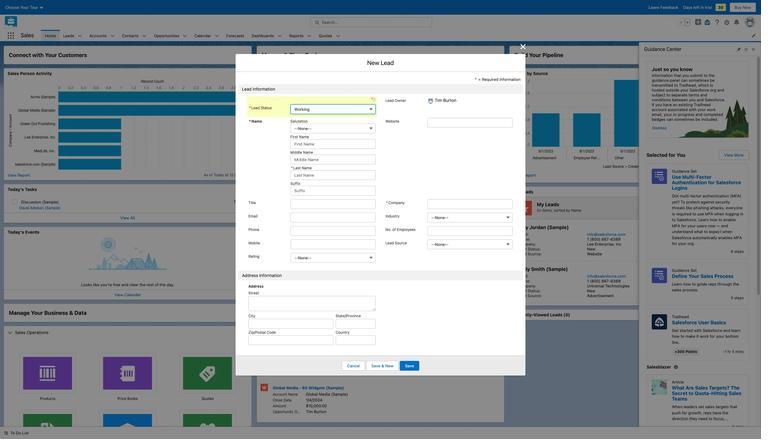Task type: describe. For each thing, give the bounding box(es) containing it.
0 vertical spatial pipeline
[[542, 52, 563, 58]]

view calendar link
[[114, 292, 141, 297]]

factor
[[691, 193, 702, 198]]

opportunities list item
[[150, 30, 191, 41]]

view report link for build
[[513, 173, 536, 180]]

information inside just so you know information that you submit to the guidance panel can sometimes be transmitted to trailhead, which is hosted outside your salesforce org and subject to separate terms and conditions between you and salesforce. if you have an existing trailhead account associated with your work email, your in-progress and completed badges can sometimes be included.
[[652, 73, 673, 78]]

your left org.
[[678, 241, 686, 246]]

30
[[718, 5, 723, 10]]

1 vertical spatial pipeline
[[273, 71, 290, 76]]

1 horizontal spatial be
[[710, 78, 715, 83]]

global for global media (sample)
[[306, 392, 318, 397]]

standard pricebook2 image
[[115, 357, 141, 387]]

learn
[[731, 328, 741, 333]]

Country text field
[[336, 335, 376, 345]]

0 horizontal spatial as of today at 12:​27 pm
[[204, 173, 245, 177]]

use
[[697, 211, 704, 216]]

to down threats
[[672, 217, 676, 222]]

0 vertical spatial sometimes
[[689, 78, 709, 83]]

view calendar
[[114, 292, 141, 297]]

widgets for 600
[[316, 345, 332, 350]]

0 horizontal spatial mfa
[[672, 223, 680, 228]]

sales inside the guidance set define your sales process learn how to guide reps through the sales process.
[[701, 273, 713, 279]]

my for my leads
[[513, 189, 520, 194]]

badges
[[652, 117, 666, 122]]

Lead Status, Working button
[[290, 104, 376, 114]]

basics
[[711, 320, 726, 325]]

date for salesforce.com
[[283, 318, 292, 323]]

my leads
[[513, 189, 533, 194]]

data
[[74, 310, 87, 316]]

andy smith (sample)
[[518, 266, 568, 272]]

* for * name
[[249, 119, 251, 123]]

1 salesforce.com (sample) from the top
[[306, 312, 352, 317]]

sales right hitting
[[729, 391, 742, 396]]

source: for smith
[[528, 293, 542, 298]]

salesforce up 'started' at bottom
[[672, 320, 697, 325]]

Industry button
[[427, 213, 513, 222]]

how inside trailhead salesforce user basics get started with salesforce and learn how to make it work for your bottom line.
[[672, 334, 680, 339]]

0 horizontal spatial today
[[214, 173, 224, 177]]

between
[[672, 97, 688, 102]]

enable
[[723, 217, 736, 222]]

salesforce.com down recently-viewed opportunities (3)
[[273, 306, 303, 311]]

salesforce.com - 600 widgets (sample)
[[273, 345, 351, 350]]

0 horizontal spatial at
[[225, 173, 228, 177]]

it
[[696, 334, 699, 339]]

0 horizontal spatial 12:​27
[[229, 173, 239, 177]]

have inside the article what are sales targets? the secret to quota-hitting sales teams when leaders set sales targets that push for growth, reps have the direction they need to focus, strategize, and hit quota. ~9 mins
[[713, 410, 721, 415]]

Suffix text field
[[290, 186, 376, 195]]

reps inside the guidance set define your sales process learn how to guide reps through the sales process.
[[708, 282, 716, 286]]

& for save
[[381, 363, 384, 368]]

everyone
[[726, 205, 743, 210]]

what
[[694, 229, 703, 234]]

to right secret
[[689, 391, 694, 396]]

* for * last name
[[291, 166, 293, 170]]

org.
[[687, 241, 695, 246]]

leads inside leads link
[[63, 33, 74, 38]]

your up included.
[[698, 107, 706, 112]]

info@salesforce.com link for andy smith (sample)
[[587, 274, 626, 279]]

667- for andy smith (sample)
[[602, 279, 611, 284]]

buy
[[735, 5, 742, 10]]

0 vertical spatial when
[[714, 211, 724, 216]]

save for save & new
[[371, 363, 380, 368]]

1 for amy jordan (sample)
[[587, 237, 589, 242]]

--none-- for rating
[[294, 255, 312, 260]]

sales up connect
[[21, 32, 34, 39]]

leave
[[649, 5, 659, 10]]

you right so
[[670, 67, 679, 72]]

sorted for opportunities
[[301, 208, 312, 213]]

viewed for opportunities
[[281, 293, 296, 298]]

have inside just so you know information that you submit to the guidance panel can sometimes be transmitted to trailhead, which is hosted outside your salesforce org and subject to separate terms and conditions between you and salesforce. if you have an existing trailhead account associated with your work email, your in-progress and completed badges can sometimes be included.
[[663, 102, 672, 107]]

for inside trailhead salesforce user basics get started with salesforce and learn how to make it work for your bottom line.
[[710, 334, 715, 339]]

operations
[[27, 330, 48, 335]]

view report for connect
[[8, 173, 30, 177]]

Rating button
[[290, 253, 376, 263]]

your left in- on the top of the page
[[664, 112, 672, 117]]

standard forecasting3 image
[[195, 414, 221, 439]]

phone: for andy
[[518, 279, 530, 284]]

you're
[[100, 282, 112, 287]]

& for manage
[[284, 52, 288, 58]]

City text field
[[248, 319, 333, 329]]

in inside guidance set use multi-factor authentication for salesforce logins got multi-factor authentication (mfa) yet? to protect against security threats like phishing attacks, everyone is required to use mfa when logging in to salesforce. learn how to enable mfa for your users now — and understand what to expect when salesforce automatically enables mfa for your org.
[[740, 211, 743, 216]]

600
[[307, 345, 315, 350]]

(0)
[[564, 312, 570, 317]]

0 horizontal spatial pm
[[240, 173, 245, 177]]

sales inside dropdown button
[[15, 330, 26, 335]]

salesforce down understand
[[672, 235, 691, 240]]

leads link
[[60, 30, 78, 41]]

accounts list item
[[86, 30, 118, 41]]

1 (800) 667-6389 for andy smith (sample)
[[587, 279, 621, 284]]

adelson
[[30, 206, 44, 210]]

contacts link
[[118, 30, 142, 41]]

work inside trailhead salesforce user basics get started with salesforce and learn how to make it work for your bottom line.
[[700, 334, 709, 339]]

salutation
[[290, 119, 308, 123]]

and inside the article what are sales targets? the secret to quota-hitting sales teams when leaders set sales targets that push for growth, reps have the direction they need to focus, strategize, and hit quota. ~9 mins
[[693, 422, 700, 427]]

2 horizontal spatial today
[[712, 174, 722, 179]]

price
[[117, 397, 126, 401]]

phone: for amy
[[518, 237, 530, 242]]

the inside just so you know information that you submit to the guidance panel can sometimes be transmitted to trailhead, which is hosted outside your salesforce org and subject to separate terms and conditions between you and salesforce. if you have an existing trailhead account associated with your work email, your in-progress and completed badges can sometimes be included.
[[709, 73, 715, 78]]

recently-viewed opportunities (3)
[[261, 293, 334, 298]]

is inside just so you know information that you submit to the guidance panel can sometimes be transmitted to trailhead, which is hosted outside your salesforce org and subject to separate terms and conditions between you and salesforce. if you have an existing trailhead account associated with your work email, your in-progress and completed badges can sometimes be included.
[[710, 83, 713, 88]]

amount for global
[[273, 404, 286, 408]]

with inside trailhead salesforce user basics get started with salesforce and learn how to make it work for your bottom line.
[[694, 328, 702, 333]]

widgets for 75
[[313, 306, 329, 311]]

account name:
[[265, 232, 293, 237]]

1 horizontal spatial can
[[681, 78, 688, 83]]

1 vertical spatial when
[[723, 229, 732, 234]]

1 horizontal spatial source
[[533, 71, 548, 76]]

yet?
[[672, 199, 680, 204]]

conditions
[[652, 97, 671, 102]]

your up the what
[[688, 223, 696, 228]]

sales right are
[[695, 385, 708, 391]]

recently- for recently-viewed leads (0)
[[513, 312, 534, 317]]

inc
[[616, 242, 622, 247]]

1 horizontal spatial today
[[234, 199, 244, 204]]

Zip/Postal Code text field
[[248, 335, 333, 345]]

salesforce down "basics"
[[703, 328, 722, 333]]

terms
[[689, 92, 699, 97]]

to right subject
[[667, 92, 670, 97]]

by for my leads
[[566, 208, 570, 213]]

understand
[[672, 229, 693, 234]]

widgets right 80
[[309, 385, 325, 390]]

process
[[715, 273, 734, 279]]

1 mins from the top
[[736, 349, 744, 354]]

bottom
[[725, 334, 739, 339]]

guidance
[[652, 78, 669, 83]]

country
[[336, 330, 349, 335]]

0 horizontal spatial be
[[696, 117, 700, 122]]

mobile
[[248, 241, 260, 245]]

source: for jordan
[[528, 251, 542, 256]]

0 horizontal spatial calendar
[[124, 292, 141, 297]]

amount:
[[265, 274, 280, 279]]

buy now button
[[730, 2, 756, 12]]

0 vertical spatial mfa
[[705, 211, 713, 216]]

none- for industry
[[435, 215, 447, 220]]

the left day. at the bottom left
[[160, 282, 166, 287]]

to right submit
[[704, 73, 708, 78]]

more inside button
[[734, 153, 744, 157]]

for left you
[[669, 152, 675, 158]]

dashboards
[[252, 33, 274, 38]]

inverse image
[[519, 43, 527, 50]]

hr
[[728, 349, 731, 354]]

the
[[731, 385, 740, 391]]

trailhead salesforce user basics get started with salesforce and learn how to make it work for your bottom line.
[[672, 314, 741, 345]]

to left use
[[693, 211, 696, 216]]

hitting
[[711, 391, 728, 396]]

your left business
[[31, 310, 43, 316]]

1 vertical spatial sometimes
[[674, 117, 695, 122]]

reps inside the article what are sales targets? the secret to quota-hitting sales teams when leaders set sales targets that push for growth, reps have the direction they need to focus, strategize, and hit quota. ~9 mins
[[703, 410, 712, 415]]

like inside guidance set use multi-factor authentication for salesforce logins got multi-factor authentication (mfa) yet? to protect against security threats like phishing attacks, everyone is required to use mfa when logging in to salesforce. learn how to enable mfa for your users now — and understand what to expect when salesforce automatically enables mfa for your org.
[[686, 205, 692, 210]]

0 horizontal spatial in
[[701, 5, 704, 10]]

for down understand
[[672, 241, 677, 246]]

status: for smith
[[528, 288, 541, 293]]

cancel button
[[342, 361, 365, 371]]

company: for andy
[[518, 284, 536, 288]]

Website text field
[[427, 118, 513, 127]]

none- inside salutation --none--
[[298, 126, 310, 131]]

logging
[[725, 211, 739, 216]]

list containing home
[[41, 30, 761, 41]]

1 horizontal spatial more
[[744, 189, 753, 194]]

report for build
[[523, 173, 536, 177]]

article
[[672, 380, 684, 385]]

widgets for 1,200
[[297, 225, 317, 230]]

save & new
[[371, 363, 393, 368]]

my for my leads 2+ items, sorted by name
[[537, 202, 544, 207]]

close left deals
[[289, 52, 304, 58]]

hosted
[[652, 88, 665, 92]]

person
[[20, 71, 35, 76]]

reports link
[[285, 30, 307, 41]]

trailhead inside trailhead salesforce user basics get started with salesforce and learn how to make it work for your bottom line.
[[672, 314, 689, 319]]

search...
[[322, 20, 338, 25]]

1 horizontal spatial as
[[702, 174, 707, 179]]

hit
[[701, 422, 705, 427]]

close for 9/6/2023
[[273, 318, 282, 323]]

account name for salesforce.com
[[273, 352, 298, 357]]

amount for salesforce.com
[[273, 324, 286, 329]]

the left rest
[[140, 282, 146, 287]]

technologies
[[605, 284, 630, 288]]

1 vertical spatial &
[[69, 310, 73, 316]]

free
[[113, 282, 120, 287]]

10/24/2023
[[334, 237, 355, 242]]

6389 for andy smith (sample)
[[611, 279, 621, 284]]

save button
[[400, 361, 419, 371]]

view more
[[724, 153, 744, 157]]

you right between
[[689, 97, 696, 102]]

1 (800) 667-6389 for amy jordan (sample)
[[587, 237, 621, 242]]

company: for amy
[[518, 242, 536, 247]]

text default image
[[4, 431, 8, 435]]

lead source: for andy
[[518, 293, 542, 298]]

acme - 1100 widgets (sample)
[[265, 257, 338, 262]]

0 horizontal spatial can
[[667, 117, 673, 122]]

(800) for amy jordan (sample)
[[590, 237, 600, 242]]

trial
[[705, 5, 712, 10]]

sales left 'person'
[[8, 71, 19, 76]]

guidance set define your sales process learn how to guide reps through the sales process.
[[672, 268, 739, 292]]

jordan
[[530, 225, 546, 230]]

factor
[[696, 174, 712, 180]]

1 horizontal spatial 12:​27
[[728, 174, 737, 179]]

discussion (sample) david adelson (sample)
[[19, 199, 60, 210]]

submit
[[690, 73, 703, 78]]

--none-- for lead source
[[431, 242, 449, 247]]

street
[[248, 291, 259, 295]]

2 vertical spatial mfa
[[734, 235, 742, 240]]

salesblazer
[[647, 364, 671, 370]]

9/20/2023
[[334, 269, 354, 274]]

1 horizontal spatial pm
[[738, 174, 744, 179]]

team pipeline
[[261, 71, 290, 76]]

salesforce inside just so you know information that you submit to the guidance panel can sometimes be transmitted to trailhead, which is hosted outside your salesforce org and subject to separate terms and conditions between you and salesforce. if you have an existing trailhead account associated with your work email, your in-progress and completed badges can sometimes be included.
[[690, 88, 709, 92]]

rest
[[147, 282, 154, 287]]

calendar inside list item
[[194, 33, 211, 38]]

which
[[698, 83, 709, 88]]

standard contract image
[[35, 414, 61, 439]]

Middle Name text field
[[290, 155, 376, 164]]

First Name text field
[[290, 139, 376, 149]]

you down 'know'
[[682, 73, 689, 78]]

1 vertical spatial 5
[[732, 349, 735, 354]]

* last name
[[291, 166, 312, 170]]

dashboards list item
[[248, 30, 285, 41]]

1 horizontal spatial by
[[527, 71, 532, 76]]

Phone text field
[[290, 226, 376, 236]]

salesforce user basics button
[[672, 320, 726, 325]]

salesforce.com down zip/postal code text field
[[273, 345, 303, 350]]

for up understand
[[681, 223, 686, 228]]

points
[[686, 349, 697, 354]]

manage your business & data
[[9, 310, 87, 316]]

1 vertical spatial source
[[395, 241, 407, 245]]

salesforce.com up 9/6/2023
[[306, 312, 334, 317]]

salutation --none--
[[290, 119, 312, 131]]

(800) for andy smith (sample)
[[590, 279, 600, 284]]

first name
[[290, 134, 309, 139]]

user
[[698, 320, 709, 325]]

view report for build
[[513, 173, 536, 177]]

~1 hr 5 mins
[[723, 349, 744, 354]]

account for global
[[273, 392, 287, 397]]

that inside the article what are sales targets? the secret to quota-hitting sales teams when leaders set sales targets that push for growth, reps have the direction they need to focus, strategize, and hit quota. ~9 mins
[[730, 404, 737, 409]]

salesforce up (mfa)
[[716, 180, 741, 185]]

price books button
[[99, 396, 156, 402]]

acme for acme - 1,200 widgets (sample)
[[265, 225, 278, 230]]

your down home at the left of page
[[45, 52, 57, 58]]

text default image
[[746, 174, 751, 178]]

strategize,
[[672, 422, 692, 427]]

you right if
[[655, 102, 662, 107]]

users
[[697, 223, 707, 228]]

No. of Employees text field
[[427, 226, 513, 236]]

so
[[663, 67, 669, 72]]

1 horizontal spatial website
[[587, 251, 602, 256]]

your left terms
[[680, 88, 689, 92]]

guidance for guidance set define your sales process learn how to guide reps through the sales process.
[[672, 268, 689, 273]]

667- for amy jordan (sample)
[[602, 237, 611, 242]]

~1
[[723, 349, 727, 354]]



Task type: vqa. For each thing, say whether or not it's contained in the screenshot.
Hitting
yes



Task type: locate. For each thing, give the bounding box(es) containing it.
1 horizontal spatial &
[[284, 52, 288, 58]]

667- left inc
[[602, 237, 611, 242]]

1 info@salesforce.com link from the top
[[587, 232, 626, 237]]

0 vertical spatial be
[[710, 78, 715, 83]]

global up 1/4/2024
[[306, 392, 318, 397]]

9/6/2023
[[306, 318, 323, 323]]

leave feedback link
[[649, 5, 678, 10]]

guidance left the center
[[644, 46, 665, 52]]

1 vertical spatial close date
[[273, 398, 292, 403]]

account for salesforce.com
[[273, 352, 287, 357]]

info@salesforce.com link up universal technologies
[[587, 274, 626, 279]]

1 horizontal spatial is
[[710, 83, 713, 88]]

1 vertical spatial info@salesforce.com
[[587, 274, 626, 279]]

owner for opportunity owner tim burton
[[294, 410, 306, 414]]

none- inside rating button
[[298, 255, 310, 260]]

save inside button
[[405, 363, 414, 368]]

report for connect
[[18, 173, 30, 177]]

2 steps from the top
[[734, 296, 744, 300]]

lead status: down the andy
[[518, 288, 541, 293]]

1 vertical spatial 6389
[[611, 279, 621, 284]]

can
[[681, 78, 688, 83], [667, 117, 673, 122]]

2 info@salesforce.com from the top
[[587, 274, 626, 279]]

0 vertical spatial owner
[[395, 98, 406, 103]]

mfa right use
[[705, 211, 713, 216]]

6389
[[611, 237, 621, 242], [611, 279, 621, 284]]

1 horizontal spatial as of today at 12:​27 pm
[[702, 174, 744, 179]]

items, for leads
[[542, 208, 553, 213]]

owner for lead owner
[[395, 98, 406, 103]]

* for * = required information
[[475, 77, 477, 82]]

None text field
[[427, 199, 513, 209]]

sales person activity
[[8, 71, 52, 76]]

opportunities inside list item
[[154, 33, 179, 38]]

2 source: from the top
[[528, 293, 542, 298]]

1 vertical spatial how
[[683, 282, 691, 286]]

0 horizontal spatial media
[[286, 385, 298, 390]]

more link
[[744, 189, 753, 194]]

1 6389 from the top
[[611, 237, 621, 242]]

close for 9/20/2023
[[265, 269, 275, 274]]

your up guide
[[689, 273, 699, 279]]

0 vertical spatial like
[[686, 205, 692, 210]]

date up opportunity owner
[[283, 318, 292, 323]]

items,
[[290, 208, 300, 213], [542, 208, 553, 213]]

none- for rating
[[298, 255, 310, 260]]

info@salesforce.com for amy jordan (sample)
[[587, 232, 626, 237]]

2 (800) from the top
[[590, 279, 600, 284]]

to inside 'to do list' button
[[10, 431, 15, 435]]

Email text field
[[290, 213, 376, 222]]

your left bottom
[[716, 334, 724, 339]]

employees
[[397, 227, 416, 232]]

standard product2 image
[[35, 357, 61, 387]]

2 vertical spatial how
[[672, 334, 680, 339]]

1 set from the top
[[691, 169, 697, 174]]

1 2+ from the left
[[284, 208, 289, 213]]

standard quote image
[[195, 357, 221, 387]]

that down 'know'
[[674, 73, 681, 78]]

save & new button
[[366, 361, 399, 371]]

view inside view more button
[[724, 153, 733, 157]]

address
[[242, 273, 258, 278], [248, 284, 264, 289]]

leaders
[[684, 404, 697, 409]]

to inside guidance set use multi-factor authentication for salesforce logins got multi-factor authentication (mfa) yet? to protect against security threats like phishing attacks, everyone is required to use mfa when logging in to salesforce. learn how to enable mfa for your users now — and understand what to expect when salesforce automatically enables mfa for your org.
[[681, 199, 685, 204]]

0 vertical spatial with
[[32, 52, 44, 58]]

* down * lead status
[[249, 119, 251, 123]]

source down no. of employees
[[395, 241, 407, 245]]

1 vertical spatial reps
[[703, 410, 712, 415]]

1 vertical spatial opportunity
[[273, 330, 293, 334]]

phone
[[248, 227, 259, 232]]

calendar
[[194, 33, 211, 38], [124, 292, 141, 297]]

email,
[[652, 112, 663, 117]]

opportunity down suffix text field
[[318, 208, 339, 213]]

to inside the guidance set define your sales process learn how to guide reps through the sales process.
[[692, 282, 696, 286]]

for up authentication at top
[[708, 180, 715, 185]]

calendar list item
[[191, 30, 223, 41]]

0 vertical spatial that
[[674, 73, 681, 78]]

today
[[214, 173, 224, 177], [712, 174, 722, 179], [234, 199, 244, 204]]

acme up close date:
[[265, 257, 278, 262]]

1 email: from the top
[[518, 232, 529, 237]]

0 vertical spatial steps
[[734, 249, 744, 254]]

trailhead up get
[[672, 314, 689, 319]]

sorted inside my opportunities 2+ items, sorted by opportunity name
[[301, 208, 312, 213]]

my inside my leads 2+ items, sorted by name
[[537, 202, 544, 207]]

2 lead status: from the top
[[518, 288, 541, 293]]

opportunities inside my opportunities 2+ items, sorted by opportunity name
[[292, 202, 325, 207]]

opportunity inside opportunity owner tim burton
[[273, 410, 293, 414]]

0 vertical spatial source:
[[528, 251, 542, 256]]

1 horizontal spatial manage
[[262, 52, 283, 58]]

0 vertical spatial account name
[[273, 352, 298, 357]]

account up opportunity owner tim burton
[[273, 392, 287, 397]]

1 vertical spatial acme
[[334, 232, 345, 237]]

Lead Source button
[[427, 239, 513, 249]]

the up which
[[709, 73, 715, 78]]

email: down amy
[[518, 232, 529, 237]]

mins inside the article what are sales targets? the secret to quota-hitting sales teams when leaders set sales targets that push for growth, reps have the direction they need to focus, strategize, and hit quota. ~9 mins
[[736, 424, 744, 429]]

for inside the article what are sales targets? the secret to quota-hitting sales teams when leaders set sales targets that push for growth, reps have the direction they need to focus, strategize, and hit quota. ~9 mins
[[682, 410, 687, 415]]

items, inside my leads 2+ items, sorted by name
[[542, 208, 553, 213]]

day.
[[167, 282, 174, 287]]

none- inside lead source button
[[435, 242, 447, 247]]

in right left
[[701, 5, 704, 10]]

1 vertical spatial lead status:
[[518, 288, 541, 293]]

zip/postal code
[[248, 330, 276, 335]]

1 items, from the left
[[290, 208, 300, 213]]

1 horizontal spatial to
[[681, 199, 685, 204]]

0 horizontal spatial recently-
[[261, 293, 281, 298]]

opportunity inside my opportunities 2+ items, sorted by opportunity name
[[318, 208, 339, 213]]

1 vertical spatial global
[[306, 392, 318, 397]]

and inside trailhead salesforce user basics get started with salesforce and learn how to make it work for your bottom line.
[[723, 328, 730, 333]]

opportunity for opportunity owner tim burton
[[273, 410, 293, 414]]

--none-- for industry
[[431, 215, 449, 220]]

amount
[[273, 324, 286, 329], [273, 404, 286, 408]]

(800) left inc
[[590, 237, 600, 242]]

books
[[127, 397, 138, 401]]

none- inside button
[[435, 215, 447, 220]]

2+ inside my opportunities 2+ items, sorted by opportunity name
[[284, 208, 289, 213]]

0 horizontal spatial as
[[204, 173, 208, 177]]

to up the separate on the top right of page
[[674, 83, 678, 88]]

just so you know information that you submit to the guidance panel can sometimes be transmitted to trailhead, which is hosted outside your salesforce org and subject to separate terms and conditions between you and salesforce. if you have an existing trailhead account associated with your work email, your in-progress and completed badges can sometimes be included.
[[652, 67, 725, 122]]

5 steps
[[731, 296, 744, 300]]

1 vertical spatial set
[[691, 268, 697, 273]]

1 vertical spatial email:
[[518, 274, 529, 279]]

2+ for my opportunities
[[284, 208, 289, 213]]

to down multi-
[[681, 199, 685, 204]]

global for global media - 80 widgets (sample)
[[273, 385, 285, 390]]

trailhead inside just so you know information that you submit to the guidance panel can sometimes be transmitted to trailhead, which is hosted outside your salesforce org and subject to separate terms and conditions between you and salesforce. if you have an existing trailhead account associated with your work email, your in-progress and completed badges can sometimes be included.
[[694, 102, 711, 107]]

1 vertical spatial lead source:
[[518, 293, 542, 298]]

1 vertical spatial source:
[[528, 293, 542, 298]]

lead source: up recently-viewed leads (0) at the right bottom of the page
[[518, 293, 542, 298]]

2 status: from the top
[[528, 288, 541, 293]]

to up —
[[719, 217, 722, 222]]

Street text field
[[248, 296, 376, 311]]

0 vertical spatial email:
[[518, 232, 529, 237]]

Mobile text field
[[290, 239, 376, 249]]

salesforce.com (sample) up 9/6/2023
[[306, 312, 352, 317]]

of
[[209, 173, 213, 177], [708, 174, 711, 179], [392, 227, 396, 232], [155, 282, 159, 287]]

set for your
[[691, 268, 697, 273]]

1 (800) 667-6389
[[587, 237, 621, 242], [587, 279, 621, 284]]

1 667- from the top
[[602, 237, 611, 242]]

1 horizontal spatial report
[[523, 173, 536, 177]]

1 vertical spatial 667-
[[602, 279, 611, 284]]

0 vertical spatial info@salesforce.com
[[587, 232, 626, 237]]

sorted inside my leads 2+ items, sorted by name
[[554, 208, 565, 213]]

Title text field
[[290, 199, 376, 209]]

0 vertical spatial (800)
[[590, 237, 600, 242]]

save inside save & new button
[[371, 363, 380, 368]]

0 horizontal spatial sorted
[[301, 208, 312, 213]]

--none-- inside button
[[431, 215, 449, 220]]

info@salesforce.com for andy smith (sample)
[[587, 274, 626, 279]]

forecasts link
[[223, 30, 248, 41]]

2 6389 from the top
[[611, 279, 621, 284]]

sales left process.
[[672, 287, 681, 292]]

0 horizontal spatial global
[[273, 385, 285, 390]]

2 2+ from the left
[[537, 208, 541, 213]]

acme for acme - 1100 widgets (sample)
[[265, 257, 278, 262]]

the down targets
[[722, 410, 728, 415]]

date for global
[[283, 398, 292, 403]]

account name
[[273, 352, 298, 357], [273, 392, 298, 397]]

2 email: from the top
[[518, 274, 529, 279]]

build your pipeline
[[515, 52, 563, 58]]

group
[[677, 19, 690, 26]]

2 report from the left
[[523, 173, 536, 177]]

have left an in the top of the page
[[663, 102, 672, 107]]

2 close date from the top
[[273, 398, 292, 403]]

1 vertical spatial can
[[667, 117, 673, 122]]

info@salesforce.com link for amy jordan (sample)
[[587, 232, 626, 237]]

owner
[[395, 98, 406, 103], [294, 330, 306, 334], [294, 410, 306, 414]]

info@salesforce.com link
[[587, 232, 626, 237], [587, 274, 626, 279]]

1 source: from the top
[[528, 251, 542, 256]]

view report up the my leads
[[513, 173, 536, 177]]

2 1 (800) 667-6389 from the top
[[587, 279, 621, 284]]

pipeline right team
[[273, 71, 290, 76]]

2 company: from the top
[[518, 284, 536, 288]]

items, up 1,200
[[290, 208, 300, 213]]

1 vertical spatial sales
[[705, 404, 715, 409]]

close for 1/4/2024
[[273, 398, 282, 403]]

1 report from the left
[[18, 173, 30, 177]]

* for * lead status
[[249, 105, 251, 110]]

contacts list item
[[118, 30, 150, 41]]

+300
[[675, 349, 685, 354]]

2 phone: from the top
[[518, 279, 530, 284]]

leave feedback
[[649, 5, 678, 10]]

1 horizontal spatial like
[[686, 205, 692, 210]]

close date for global
[[273, 398, 292, 403]]

media up 1/4/2024
[[319, 392, 330, 397]]

authentication
[[672, 180, 707, 185]]

account name for global
[[273, 392, 298, 397]]

2 mins from the top
[[736, 424, 744, 429]]

leads list item
[[60, 30, 86, 41]]

2 horizontal spatial how
[[710, 217, 718, 222]]

1 vertical spatial mfa
[[672, 223, 680, 228]]

lead status: up the andy
[[518, 247, 541, 251]]

state/province
[[336, 314, 361, 318]]

salesforce. inside guidance set use multi-factor authentication for salesforce logins got multi-factor authentication (mfa) yet? to protect against security threats like phishing attacks, everyone is required to use mfa when logging in to salesforce. learn how to enable mfa for your users now — and understand what to expect when salesforce automatically enables mfa for your org.
[[677, 217, 697, 222]]

with
[[32, 52, 44, 58], [689, 107, 697, 112], [694, 328, 702, 333]]

2+ inside my leads 2+ items, sorted by name
[[537, 208, 541, 213]]

name inside my opportunities 2+ items, sorted by opportunity name
[[340, 208, 350, 213]]

media left 80
[[286, 385, 298, 390]]

reps right guide
[[708, 282, 716, 286]]

Last Name text field
[[290, 170, 376, 180]]

account
[[652, 107, 667, 112]]

2 1 from the top
[[587, 279, 589, 284]]

view report link up today's
[[8, 173, 30, 177]]

guidance inside the guidance set define your sales process learn how to guide reps through the sales process.
[[672, 268, 689, 273]]

is inside guidance set use multi-factor authentication for salesforce logins got multi-factor authentication (mfa) yet? to protect against security threats like phishing attacks, everyone is required to use mfa when logging in to salesforce. learn how to enable mfa for your users now — and understand what to expect when salesforce automatically enables mfa for your org.
[[672, 211, 675, 216]]

0 vertical spatial 1 (800) 667-6389
[[587, 237, 621, 242]]

acme (sample)
[[334, 232, 362, 237]]

0 vertical spatial global
[[273, 385, 285, 390]]

acme up mobile text field at left
[[334, 232, 345, 237]]

in down everyone at the right
[[740, 211, 743, 216]]

to down 'started' at bottom
[[681, 334, 684, 339]]

1 lead source: from the top
[[518, 251, 542, 256]]

1 horizontal spatial 2+
[[537, 208, 541, 213]]

& inside save & new button
[[381, 363, 384, 368]]

0 vertical spatial viewed
[[281, 293, 296, 298]]

2+ up 1,200
[[284, 208, 289, 213]]

0 vertical spatial address
[[242, 273, 258, 278]]

list
[[41, 30, 761, 41]]

1 vertical spatial (800)
[[590, 279, 600, 284]]

sales inside the article what are sales targets? the secret to quota-hitting sales teams when leaders set sales targets that push for growth, reps have the direction they need to focus, strategize, and hit quota. ~9 mins
[[705, 404, 715, 409]]

mfa right the enables
[[734, 235, 742, 240]]

1 horizontal spatial at
[[723, 174, 727, 179]]

1 for andy smith (sample)
[[587, 279, 589, 284]]

salesforce. inside just so you know information that you submit to the guidance panel can sometimes be transmitted to trailhead, which is hosted outside your salesforce org and subject to separate terms and conditions between you and salesforce. if you have an existing trailhead account associated with your work email, your in-progress and completed badges can sometimes be included.
[[705, 97, 725, 102]]

quotes down search...
[[319, 33, 332, 38]]

1 horizontal spatial mfa
[[705, 211, 713, 216]]

State/Province text field
[[336, 319, 376, 329]]

1 horizontal spatial learn
[[699, 217, 709, 222]]

Salutation button
[[290, 123, 376, 133]]

2+ for my leads
[[537, 208, 541, 213]]

1 sorted from the left
[[301, 208, 312, 213]]

your right build
[[529, 52, 541, 58]]

1 vertical spatial 1
[[587, 279, 589, 284]]

work up included.
[[707, 107, 716, 112]]

universal technologies
[[587, 284, 630, 288]]

0 vertical spatial reps
[[708, 282, 716, 286]]

reports
[[289, 33, 304, 38]]

viewed left (0)
[[534, 312, 549, 317]]

tasks
[[25, 187, 37, 192]]

guidance inside guidance set use multi-factor authentication for salesforce logins got multi-factor authentication (mfa) yet? to protect against security threats like phishing attacks, everyone is required to use mfa when logging in to salesforce. learn how to enable mfa for your users now — and understand what to expect when salesforce automatically enables mfa for your org.
[[672, 169, 689, 174]]

how up now
[[710, 217, 718, 222]]

items, for opportunities
[[290, 208, 300, 213]]

0 horizontal spatial viewed
[[281, 293, 296, 298]]

2 lead source: from the top
[[518, 293, 542, 298]]

phone:
[[518, 237, 530, 242], [518, 279, 530, 284]]

1 view report from the left
[[8, 173, 30, 177]]

reports list item
[[285, 30, 315, 41]]

1 1 from the top
[[587, 237, 589, 242]]

view report link
[[8, 173, 30, 177], [513, 173, 536, 180]]

1 vertical spatial media
[[319, 392, 330, 397]]

5 down through
[[731, 296, 733, 300]]

center
[[667, 46, 681, 52]]

2 info@salesforce.com link from the top
[[587, 274, 626, 279]]

1 horizontal spatial view report link
[[513, 173, 536, 180]]

1 status: from the top
[[528, 247, 541, 251]]

work
[[707, 107, 716, 112], [700, 334, 709, 339]]

0 vertical spatial can
[[681, 78, 688, 83]]

1 (800) from the top
[[590, 237, 600, 242]]

2 items, from the left
[[542, 208, 553, 213]]

sorted for leads
[[554, 208, 565, 213]]

1 amount from the top
[[273, 324, 286, 329]]

quotes inside 'link'
[[319, 33, 332, 38]]

lead source: up the andy
[[518, 251, 542, 256]]

with inside just so you know information that you submit to the guidance panel can sometimes be transmitted to trailhead, which is hosted outside your salesforce org and subject to separate terms and conditions between you and salesforce. if you have an existing trailhead account associated with your work email, your in-progress and completed badges can sometimes be included.
[[689, 107, 697, 112]]

1 vertical spatial that
[[730, 404, 737, 409]]

be up org
[[710, 78, 715, 83]]

0 vertical spatial 5
[[731, 296, 733, 300]]

work inside just so you know information that you submit to the guidance panel can sometimes be transmitted to trailhead, which is hosted outside your salesforce org and subject to separate terms and conditions between you and salesforce. if you have an existing trailhead account associated with your work email, your in-progress and completed badges can sometimes be included.
[[707, 107, 716, 112]]

my inside my opportunities 2+ items, sorted by opportunity name
[[284, 202, 291, 207]]

2 amount from the top
[[273, 404, 286, 408]]

set for multi-
[[691, 169, 697, 174]]

make
[[685, 334, 695, 339]]

salesforce.com - 75 widgets (sample)
[[273, 306, 348, 311]]

opportunity left tim
[[273, 410, 293, 414]]

new inside button
[[385, 363, 393, 368]]

1 close date from the top
[[273, 318, 292, 323]]

1 vertical spatial 1 (800) 667-6389
[[587, 279, 621, 284]]

amount up opportunity owner tim burton
[[273, 404, 286, 408]]

info@salesforce.com up enterprise,
[[587, 232, 626, 237]]

by up acme - 1,200 widgets (sample)
[[313, 208, 317, 213]]

0 horizontal spatial items,
[[290, 208, 300, 213]]

for up direction
[[682, 410, 687, 415]]

website down lead owner
[[385, 119, 399, 123]]

1 horizontal spatial items,
[[542, 208, 553, 213]]

lead
[[381, 59, 394, 66], [242, 86, 252, 91], [385, 98, 394, 103], [251, 105, 260, 110], [385, 241, 394, 245], [518, 247, 527, 251], [518, 251, 527, 256], [518, 288, 527, 293], [518, 293, 527, 298]]

1 horizontal spatial view report
[[513, 173, 536, 177]]

cancel
[[347, 363, 360, 368]]

* left company
[[386, 200, 388, 205]]

salesforce left org
[[690, 88, 709, 92]]

account name up opportunity owner tim burton
[[273, 392, 298, 397]]

2 view report link from the left
[[513, 173, 536, 180]]

global left 80
[[273, 385, 285, 390]]

2 sorted from the left
[[554, 208, 565, 213]]

0 vertical spatial website
[[385, 119, 399, 123]]

1 horizontal spatial recently-
[[513, 312, 534, 317]]

now
[[708, 223, 716, 228]]

mins right hr
[[736, 349, 744, 354]]

1 company: from the top
[[518, 242, 536, 247]]

to up the automatically
[[704, 229, 708, 234]]

need
[[699, 416, 708, 421]]

1 account name from the top
[[273, 352, 298, 357]]

2 salesforce.com (sample) from the top
[[306, 352, 352, 357]]

1 save from the left
[[371, 363, 380, 368]]

leads inside my leads link
[[521, 189, 533, 194]]

that inside just so you know information that you submit to the guidance panel can sometimes be transmitted to trailhead, which is hosted outside your salesforce org and subject to separate terms and conditions between you and salesforce. if you have an existing trailhead account associated with your work email, your in-progress and completed badges can sometimes be included.
[[674, 73, 681, 78]]

steps for use multi-factor authentication for salesforce logins
[[734, 249, 744, 254]]

media for -
[[286, 385, 298, 390]]

close date for salesforce.com
[[273, 318, 292, 323]]

my opportunities 2+ items, sorted by opportunity name
[[284, 202, 350, 213]]

manage for manage & close deals
[[262, 52, 283, 58]]

guidance for guidance center
[[644, 46, 665, 52]]

when up the enables
[[723, 229, 732, 234]]

global media (sample)
[[306, 392, 348, 397]]

contacts
[[122, 33, 139, 38]]

view report link up the my leads
[[513, 173, 536, 180]]

report up today's tasks
[[18, 173, 30, 177]]

2 view report from the left
[[513, 173, 536, 177]]

1 vertical spatial with
[[689, 107, 697, 112]]

how inside the guidance set define your sales process learn how to guide reps through the sales process.
[[683, 282, 691, 286]]

0 vertical spatial media
[[286, 385, 298, 390]]

viewed down the date:
[[281, 293, 296, 298]]

items, up amy jordan (sample)
[[542, 208, 553, 213]]

what are sales targets? the secret to quota-hitting sales teams button
[[672, 385, 744, 402]]

pipeline
[[542, 52, 563, 58], [273, 71, 290, 76]]

--none-- inside rating button
[[294, 255, 312, 260]]

logins
[[672, 185, 688, 191]]

the inside the article what are sales targets? the secret to quota-hitting sales teams when leaders set sales targets that push for growth, reps have the direction they need to focus, strategize, and hit quota. ~9 mins
[[722, 410, 728, 415]]

direction
[[672, 416, 688, 421]]

salesforce.com (sample)
[[306, 312, 352, 317], [306, 352, 352, 357]]

address for address information
[[242, 273, 258, 278]]

0 horizontal spatial 2+
[[284, 208, 289, 213]]

date up opportunity owner tim burton
[[283, 398, 292, 403]]

products button
[[19, 396, 76, 402]]

1 info@salesforce.com from the top
[[587, 232, 626, 237]]

opportunity owner tim burton
[[273, 409, 326, 414]]

first
[[290, 134, 298, 139]]

0 vertical spatial 667-
[[602, 237, 611, 242]]

can right the panel
[[681, 78, 688, 83]]

1 vertical spatial have
[[713, 410, 721, 415]]

widgets right the 600
[[316, 345, 332, 350]]

opportunity for opportunity owner
[[273, 330, 293, 334]]

mins right ~9
[[736, 424, 744, 429]]

0 vertical spatial to
[[681, 199, 685, 204]]

2 vertical spatial &
[[381, 363, 384, 368]]

1 vertical spatial salesforce.com (sample)
[[306, 352, 352, 357]]

salesforce. down org
[[705, 97, 725, 102]]

by inside my leads 2+ items, sorted by name
[[566, 208, 570, 213]]

salesforce.com down salesforce.com - 600 widgets (sample)
[[306, 352, 334, 357]]

save for save
[[405, 363, 414, 368]]

existing
[[678, 102, 693, 107]]

view all link
[[120, 215, 135, 220]]

0 horizontal spatial manage
[[9, 310, 30, 316]]

account for acme
[[265, 232, 280, 237]]

2 vertical spatial acme
[[265, 257, 278, 262]]

by for my opportunities
[[313, 208, 317, 213]]

learn inside the guidance set define your sales process learn how to guide reps through the sales process.
[[672, 282, 682, 286]]

close date up opportunity owner
[[273, 318, 292, 323]]

manage for manage your business & data
[[9, 310, 30, 316]]

that
[[674, 73, 681, 78], [730, 404, 737, 409]]

1 vertical spatial account
[[273, 352, 287, 357]]

to up quota. at the right of the page
[[709, 416, 713, 421]]

attacks,
[[710, 205, 725, 210]]

lead status: for amy
[[518, 247, 541, 251]]

how up process.
[[683, 282, 691, 286]]

and inside guidance set use multi-factor authentication for salesforce logins got multi-factor authentication (mfa) yet? to protect against security threats like phishing attacks, everyone is required to use mfa when logging in to salesforce. learn how to enable mfa for your users now — and understand what to expect when salesforce automatically enables mfa for your org.
[[721, 223, 728, 228]]

6389 for amy jordan (sample)
[[611, 237, 621, 242]]

to do list
[[10, 431, 29, 435]]

your inside the guidance set define your sales process learn how to guide reps through the sales process.
[[689, 273, 699, 279]]

email: for amy
[[518, 232, 529, 237]]

sales up guide
[[701, 273, 713, 279]]

guidance for guidance set use multi-factor authentication for salesforce logins got multi-factor authentication (mfa) yet? to protect against security threats like phishing attacks, everyone is required to use mfa when logging in to salesforce. learn how to enable mfa for your users now — and understand what to expect when salesforce automatically enables mfa for your org.
[[672, 169, 689, 174]]

address for address
[[248, 284, 264, 289]]

1 vertical spatial guidance
[[672, 169, 689, 174]]

0 vertical spatial set
[[691, 169, 697, 174]]

is right which
[[710, 83, 713, 88]]

status: down smith
[[528, 288, 541, 293]]

1 lead status: from the top
[[518, 247, 541, 251]]

by inside my opportunities 2+ items, sorted by opportunity name
[[313, 208, 317, 213]]

guide
[[697, 282, 707, 286]]

view all
[[120, 215, 135, 220]]

like down the protect
[[686, 205, 692, 210]]

0 horizontal spatial salesforce.
[[677, 217, 697, 222]]

steps for define your sales process
[[734, 296, 744, 300]]

0 horizontal spatial trailhead
[[672, 314, 689, 319]]

lead status: for andy
[[518, 288, 541, 293]]

guidance up "use"
[[672, 169, 689, 174]]

0 vertical spatial how
[[710, 217, 718, 222]]

1 steps from the top
[[734, 249, 744, 254]]

—
[[717, 223, 720, 228]]

owner inside opportunity owner tim burton
[[294, 410, 306, 414]]

2 date from the top
[[283, 398, 292, 403]]

1 view report link from the left
[[8, 173, 30, 177]]

name inside my leads 2+ items, sorted by name
[[571, 208, 581, 213]]

recently- for recently-viewed opportunities (3)
[[261, 293, 281, 298]]

status: for jordan
[[528, 247, 541, 251]]

1 vertical spatial like
[[93, 282, 99, 287]]

--none-- inside lead source button
[[431, 242, 449, 247]]

1 vertical spatial address
[[248, 284, 264, 289]]

1 vertical spatial viewed
[[534, 312, 549, 317]]

how inside guidance set use multi-factor authentication for salesforce logins got multi-factor authentication (mfa) yet? to protect against security threats like phishing attacks, everyone is required to use mfa when logging in to salesforce. learn how to enable mfa for your users now — and understand what to expect when salesforce automatically enables mfa for your org.
[[710, 217, 718, 222]]

quotes list item
[[315, 30, 344, 41]]

widgets for 1100
[[295, 257, 315, 262]]

1 1 (800) 667-6389 from the top
[[587, 237, 621, 242]]

0 vertical spatial trailhead
[[694, 102, 711, 107]]

company: down the andy
[[518, 284, 536, 288]]

0 vertical spatial calendar
[[194, 33, 211, 38]]

view report link for connect
[[8, 173, 30, 177]]

2 667- from the top
[[602, 279, 611, 284]]

standard order image
[[115, 414, 141, 439]]

accounts
[[89, 33, 107, 38]]

dashboards link
[[248, 30, 278, 41]]

close up opportunity owner tim burton
[[273, 398, 282, 403]]

owner for opportunity owner
[[294, 330, 306, 334]]

subject
[[652, 92, 665, 97]]

reps up need
[[703, 410, 712, 415]]

none- for lead source
[[435, 242, 447, 247]]

selected for you
[[647, 152, 685, 158]]

account down zip/postal code text field
[[273, 352, 287, 357]]

expect
[[709, 229, 721, 234]]

0 vertical spatial salesforce.com (sample)
[[306, 312, 352, 317]]

manage
[[262, 52, 283, 58], [9, 310, 30, 316]]

1 date from the top
[[283, 318, 292, 323]]

viewed for leads
[[534, 312, 549, 317]]

1100
[[283, 257, 294, 262]]

sometimes down associated on the top of page
[[674, 117, 695, 122]]

set inside the guidance set define your sales process learn how to guide reps through the sales process.
[[691, 268, 697, 273]]

0 horizontal spatial source
[[395, 241, 407, 245]]

2 set from the top
[[691, 268, 697, 273]]

your inside trailhead salesforce user basics get started with salesforce and learn how to make it work for your bottom line.
[[716, 334, 724, 339]]

my for my opportunities
[[261, 189, 267, 194]]

80
[[302, 385, 308, 390]]

acme for acme (sample)
[[334, 232, 345, 237]]

sales inside the guidance set define your sales process learn how to guide reps through the sales process.
[[672, 287, 681, 292]]

set inside guidance set use multi-factor authentication for salesforce logins got multi-factor authentication (mfa) yet? to protect against security threats like phishing attacks, everyone is required to use mfa when logging in to salesforce. learn how to enable mfa for your users now — and understand what to expect when salesforce automatically enables mfa for your org.
[[691, 169, 697, 174]]

email: for andy
[[518, 274, 529, 279]]

quotes inside button
[[201, 397, 214, 401]]

account name down zip/postal code text field
[[273, 352, 298, 357]]

widgets right 1,200
[[297, 225, 317, 230]]

leads inside my leads 2+ items, sorted by name
[[545, 202, 559, 207]]

learn inside guidance set use multi-factor authentication for salesforce logins got multi-factor authentication (mfa) yet? to protect against security threats like phishing attacks, everyone is required to use mfa when logging in to salesforce. learn how to enable mfa for your users now — and understand what to expect when salesforce automatically enables mfa for your org.
[[699, 217, 709, 222]]

items, inside my opportunities 2+ items, sorted by opportunity name
[[290, 208, 300, 213]]

media for (sample)
[[319, 392, 330, 397]]

5
[[731, 296, 733, 300], [732, 349, 735, 354]]

1 vertical spatial phone:
[[518, 279, 530, 284]]

2 save from the left
[[405, 363, 414, 368]]

* for * company
[[386, 200, 388, 205]]

today's tasks
[[8, 187, 37, 192]]

2 account name from the top
[[273, 392, 298, 397]]

advertisement
[[587, 293, 614, 298]]

date
[[283, 318, 292, 323], [283, 398, 292, 403]]

1 phone: from the top
[[518, 237, 530, 242]]

pm
[[240, 173, 245, 177], [738, 174, 744, 179]]

that right targets
[[730, 404, 737, 409]]

push
[[672, 410, 681, 415]]

lead source: for amy
[[518, 251, 542, 256]]

to inside trailhead salesforce user basics get started with salesforce and learn how to make it work for your bottom line.
[[681, 334, 684, 339]]

my for my opportunities 2+ items, sorted by opportunity name
[[284, 202, 291, 207]]

new
[[367, 59, 379, 66], [587, 247, 595, 251], [587, 288, 595, 293], [385, 363, 393, 368]]

the inside the guidance set define your sales process learn how to guide reps through the sales process.
[[733, 282, 739, 286]]



